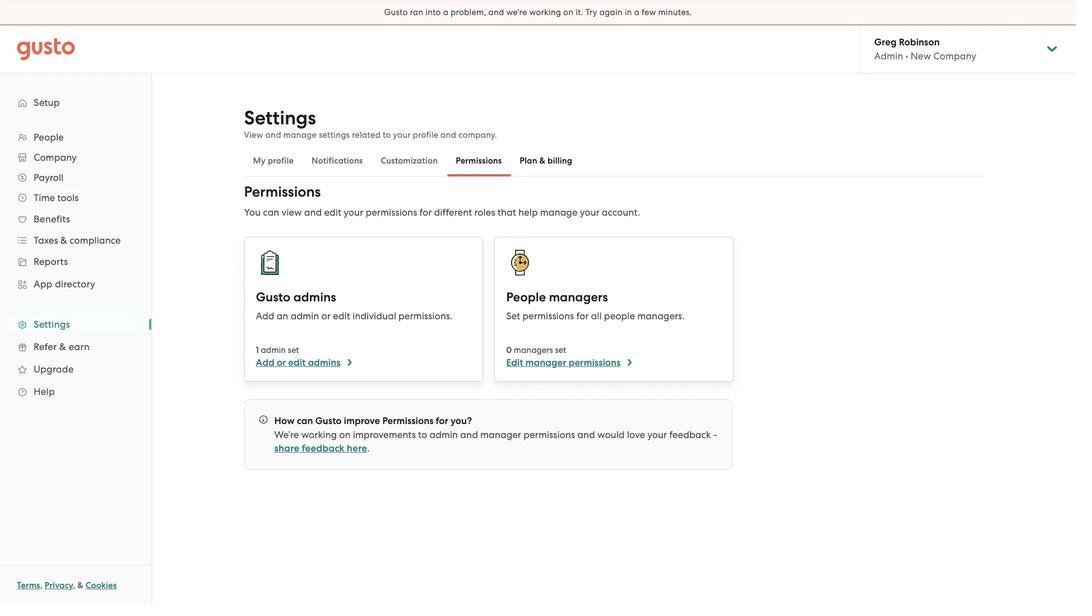 Task type: vqa. For each thing, say whether or not it's contained in the screenshot.
of to the right
no



Task type: describe. For each thing, give the bounding box(es) containing it.
1 admin set add or edit admins
[[256, 345, 341, 369]]

gusto inside how can gusto improve permissions for you? we're working on improvements to admin and manager permissions and would love your feedback - share feedback here .
[[315, 415, 342, 427]]

for inside how can gusto improve permissions for you? we're working on improvements to admin and manager permissions and would love your feedback - share feedback here .
[[436, 415, 448, 427]]

manage inside settings view and manage settings related to your profile and company.
[[283, 130, 317, 140]]

your inside how can gusto improve permissions for you? we're working on improvements to admin and manager permissions and would love your feedback - share feedback here .
[[648, 429, 667, 441]]

1
[[256, 345, 259, 355]]

can for how
[[297, 415, 313, 427]]

1 a from the left
[[443, 7, 449, 17]]

company button
[[11, 147, 140, 168]]

time tools button
[[11, 188, 140, 208]]

roles
[[475, 207, 495, 218]]

0 vertical spatial edit
[[324, 207, 342, 218]]

setup link
[[11, 93, 140, 113]]

1 horizontal spatial feedback
[[670, 429, 711, 441]]

upgrade link
[[11, 359, 140, 380]]

managers for 0
[[514, 345, 553, 355]]

problem,
[[451, 7, 486, 17]]

1 vertical spatial permissions
[[244, 183, 321, 201]]

try
[[586, 7, 597, 17]]

we're
[[274, 429, 299, 441]]

gusto for admins
[[256, 290, 291, 305]]

app directory link
[[11, 274, 140, 294]]

how can gusto improve permissions for you? we're working on improvements to admin and manager permissions and would love your feedback - share feedback here .
[[274, 415, 718, 455]]

or inside gusto admins add an admin or edit individual permissions.
[[322, 311, 331, 322]]

0 vertical spatial for
[[420, 207, 432, 218]]

admin
[[875, 50, 904, 62]]

it.
[[576, 7, 584, 17]]

ran
[[410, 7, 424, 17]]

edit
[[506, 357, 523, 369]]

robinson
[[899, 36, 940, 48]]

app
[[34, 279, 52, 290]]

.
[[367, 443, 370, 454]]

0
[[506, 345, 512, 355]]

different
[[434, 207, 472, 218]]

& for billing
[[540, 156, 546, 166]]

your left account.
[[580, 207, 600, 218]]

improvements
[[353, 429, 416, 441]]

into
[[426, 7, 441, 17]]

-
[[714, 429, 718, 441]]

billing
[[548, 156, 573, 166]]

benefits link
[[11, 209, 140, 229]]

and down you?
[[461, 429, 478, 441]]

people button
[[11, 127, 140, 147]]

how
[[274, 415, 295, 427]]

related
[[352, 130, 381, 140]]

settings view and manage settings related to your profile and company.
[[244, 107, 497, 140]]

reports
[[34, 256, 68, 267]]

payroll
[[34, 172, 63, 183]]

payroll button
[[11, 168, 140, 188]]

admins inside 1 admin set add or edit admins
[[308, 357, 341, 369]]

permissions.
[[399, 311, 453, 322]]

taxes & compliance
[[34, 235, 121, 246]]

0 horizontal spatial feedback
[[302, 443, 345, 455]]

again
[[600, 7, 623, 17]]

admins inside gusto admins add an admin or edit individual permissions.
[[293, 290, 336, 305]]

compliance
[[70, 235, 121, 246]]

manager inside 0 managers set edit manager permissions
[[526, 357, 567, 369]]

reports link
[[11, 252, 140, 272]]

my profile
[[253, 156, 294, 166]]

you can view and edit your permissions for different roles that help manage your account.
[[244, 207, 640, 218]]

set for managers
[[555, 345, 567, 355]]

permissions inside how can gusto improve permissions for you? we're working on improvements to admin and manager permissions and would love your feedback - share feedback here .
[[382, 415, 434, 427]]

settings
[[319, 130, 350, 140]]

setup
[[34, 97, 60, 108]]

permissions inside people managers set permissions for all people managers.
[[523, 311, 574, 322]]

settings link
[[11, 315, 140, 335]]

to inside settings view and manage settings related to your profile and company.
[[383, 130, 391, 140]]

0 vertical spatial working
[[530, 7, 561, 17]]

company inside greg robinson admin • new company
[[934, 50, 977, 62]]

share feedback here link
[[274, 443, 367, 455]]

plan
[[520, 156, 538, 166]]

add inside 1 admin set add or edit admins
[[256, 357, 275, 369]]

you
[[244, 207, 261, 218]]

permissions inside permissions button
[[456, 156, 502, 166]]

earn
[[69, 341, 90, 353]]

greg robinson admin • new company
[[875, 36, 977, 62]]

add inside gusto admins add an admin or edit individual permissions.
[[256, 311, 274, 322]]

company inside dropdown button
[[34, 152, 77, 163]]

all
[[591, 311, 602, 322]]

share
[[274, 443, 300, 455]]

an
[[277, 311, 288, 322]]

profile inside settings view and manage settings related to your profile and company.
[[413, 130, 439, 140]]

settings for settings view and manage settings related to your profile and company.
[[244, 107, 316, 130]]

permissions inside how can gusto improve permissions for you? we're working on improvements to admin and manager permissions and would love your feedback - share feedback here .
[[524, 429, 575, 441]]

new
[[911, 50, 931, 62]]

on inside how can gusto improve permissions for you? we're working on improvements to admin and manager permissions and would love your feedback - share feedback here .
[[339, 429, 351, 441]]

minutes.
[[659, 7, 692, 17]]

view
[[244, 130, 263, 140]]

and right the view
[[304, 207, 322, 218]]

time tools
[[34, 192, 79, 204]]

& for compliance
[[60, 235, 67, 246]]

individual
[[353, 311, 396, 322]]

account.
[[602, 207, 640, 218]]

can for you
[[263, 207, 279, 218]]

for inside people managers set permissions for all people managers.
[[577, 311, 589, 322]]

admin inside gusto admins add an admin or edit individual permissions.
[[291, 311, 319, 322]]

home image
[[17, 38, 75, 60]]

or inside 1 admin set add or edit admins
[[277, 357, 286, 369]]

gusto ran into a problem, and we're working on it. try again in a few minutes.
[[384, 7, 692, 17]]

settings for settings
[[34, 319, 70, 330]]

view
[[282, 207, 302, 218]]

1 , from the left
[[40, 581, 43, 591]]

edit inside gusto admins add an admin or edit individual permissions.
[[333, 311, 350, 322]]



Task type: locate. For each thing, give the bounding box(es) containing it.
plan & billing
[[520, 156, 573, 166]]

for
[[420, 207, 432, 218], [577, 311, 589, 322], [436, 415, 448, 427]]

people inside dropdown button
[[34, 132, 64, 143]]

0 vertical spatial admins
[[293, 290, 336, 305]]

0 horizontal spatial gusto
[[256, 290, 291, 305]]

0 managers set edit manager permissions
[[506, 345, 621, 369]]

1 horizontal spatial or
[[322, 311, 331, 322]]

for left "all"
[[577, 311, 589, 322]]

managers for people
[[549, 290, 608, 305]]

admin right an
[[291, 311, 319, 322]]

permissions button
[[447, 147, 511, 174]]

can right how
[[297, 415, 313, 427]]

1 horizontal spatial people
[[506, 290, 546, 305]]

company right new
[[934, 50, 977, 62]]

1 vertical spatial for
[[577, 311, 589, 322]]

people managers set permissions for all people managers.
[[506, 290, 685, 322]]

notifications
[[312, 156, 363, 166]]

,
[[40, 581, 43, 591], [73, 581, 75, 591]]

1 vertical spatial on
[[339, 429, 351, 441]]

gusto up share feedback here link
[[315, 415, 342, 427]]

you?
[[451, 415, 472, 427]]

set inside 0 managers set edit manager permissions
[[555, 345, 567, 355]]

edit left individual
[[333, 311, 350, 322]]

•
[[906, 50, 909, 62]]

people
[[604, 311, 635, 322]]

2 horizontal spatial for
[[577, 311, 589, 322]]

0 vertical spatial add
[[256, 311, 274, 322]]

0 horizontal spatial for
[[420, 207, 432, 218]]

set inside 1 admin set add or edit admins
[[288, 345, 299, 355]]

1 add from the top
[[256, 311, 274, 322]]

0 horizontal spatial set
[[288, 345, 299, 355]]

help
[[519, 207, 538, 218]]

profile right "my"
[[268, 156, 294, 166]]

settings inside settings view and manage settings related to your profile and company.
[[244, 107, 316, 130]]

0 horizontal spatial settings
[[34, 319, 70, 330]]

for left you?
[[436, 415, 448, 427]]

help
[[34, 386, 55, 398]]

set down an
[[288, 345, 299, 355]]

working
[[530, 7, 561, 17], [301, 429, 337, 441]]

settings up view
[[244, 107, 316, 130]]

0 vertical spatial manage
[[283, 130, 317, 140]]

managers inside 0 managers set edit manager permissions
[[514, 345, 553, 355]]

1 vertical spatial admin
[[261, 345, 286, 355]]

time
[[34, 192, 55, 204]]

0 horizontal spatial can
[[263, 207, 279, 218]]

app directory
[[34, 279, 95, 290]]

privacy link
[[45, 581, 73, 591]]

my profile button
[[244, 147, 303, 174]]

0 vertical spatial feedback
[[670, 429, 711, 441]]

1 horizontal spatial for
[[436, 415, 448, 427]]

few
[[642, 7, 656, 17]]

add
[[256, 311, 274, 322], [256, 357, 275, 369]]

and
[[489, 7, 504, 17], [265, 130, 281, 140], [441, 130, 457, 140], [304, 207, 322, 218], [461, 429, 478, 441], [578, 429, 595, 441]]

managers up edit
[[514, 345, 553, 355]]

& right taxes
[[60, 235, 67, 246]]

1 horizontal spatial set
[[555, 345, 567, 355]]

edit inside 1 admin set add or edit admins
[[288, 357, 306, 369]]

working up share feedback here link
[[301, 429, 337, 441]]

1 set from the left
[[288, 345, 299, 355]]

2 , from the left
[[73, 581, 75, 591]]

2 vertical spatial permissions
[[382, 415, 434, 427]]

would
[[598, 429, 625, 441]]

edit down an
[[288, 357, 306, 369]]

privacy
[[45, 581, 73, 591]]

1 vertical spatial settings
[[34, 319, 70, 330]]

refer & earn link
[[11, 337, 140, 357]]

admin down you?
[[430, 429, 458, 441]]

1 horizontal spatial permissions
[[382, 415, 434, 427]]

gusto up an
[[256, 290, 291, 305]]

settings
[[244, 107, 316, 130], [34, 319, 70, 330]]

feedback left '-' on the right of the page
[[670, 429, 711, 441]]

company up payroll
[[34, 152, 77, 163]]

tools
[[57, 192, 79, 204]]

can inside how can gusto improve permissions for you? we're working on improvements to admin and manager permissions and would love your feedback - share feedback here .
[[297, 415, 313, 427]]

love
[[627, 429, 645, 441]]

gusto admins add an admin or edit individual permissions.
[[256, 290, 453, 322]]

1 horizontal spatial gusto
[[315, 415, 342, 427]]

or down an
[[277, 357, 286, 369]]

terms link
[[17, 581, 40, 591]]

profile up 'customization'
[[413, 130, 439, 140]]

your up 'customization'
[[393, 130, 411, 140]]

set
[[288, 345, 299, 355], [555, 345, 567, 355]]

1 horizontal spatial admin
[[291, 311, 319, 322]]

0 horizontal spatial admin
[[261, 345, 286, 355]]

and left would
[[578, 429, 595, 441]]

improve
[[344, 415, 380, 427]]

and right view
[[265, 130, 281, 140]]

1 horizontal spatial can
[[297, 415, 313, 427]]

set for admins
[[288, 345, 299, 355]]

1 vertical spatial edit
[[333, 311, 350, 322]]

0 vertical spatial can
[[263, 207, 279, 218]]

0 vertical spatial permissions
[[456, 156, 502, 166]]

people up set
[[506, 290, 546, 305]]

your right love
[[648, 429, 667, 441]]

directory
[[55, 279, 95, 290]]

or right an
[[322, 311, 331, 322]]

0 horizontal spatial manage
[[283, 130, 317, 140]]

manager inside how can gusto improve permissions for you? we're working on improvements to admin and manager permissions and would love your feedback - share feedback here .
[[481, 429, 521, 441]]

admin inside 1 admin set add or edit admins
[[261, 345, 286, 355]]

0 vertical spatial people
[[34, 132, 64, 143]]

0 vertical spatial profile
[[413, 130, 439, 140]]

refer
[[34, 341, 57, 353]]

0 vertical spatial settings
[[244, 107, 316, 130]]

1 horizontal spatial ,
[[73, 581, 75, 591]]

benefits
[[34, 214, 70, 225]]

& for earn
[[59, 341, 66, 353]]

0 vertical spatial manager
[[526, 357, 567, 369]]

cookies
[[86, 581, 117, 591]]

add left an
[[256, 311, 274, 322]]

upgrade
[[34, 364, 74, 375]]

2 vertical spatial admin
[[430, 429, 458, 441]]

managers inside people managers set permissions for all people managers.
[[549, 290, 608, 305]]

list containing people
[[0, 127, 151, 403]]

permissions down company.
[[456, 156, 502, 166]]

1 vertical spatial gusto
[[256, 290, 291, 305]]

add down 1
[[256, 357, 275, 369]]

0 horizontal spatial people
[[34, 132, 64, 143]]

admin
[[291, 311, 319, 322], [261, 345, 286, 355], [430, 429, 458, 441]]

0 horizontal spatial permissions
[[244, 183, 321, 201]]

admin right 1
[[261, 345, 286, 355]]

& right plan
[[540, 156, 546, 166]]

1 vertical spatial company
[[34, 152, 77, 163]]

managers up "all"
[[549, 290, 608, 305]]

company.
[[459, 130, 497, 140]]

settings inside list
[[34, 319, 70, 330]]

that
[[498, 207, 516, 218]]

working inside how can gusto improve permissions for you? we're working on improvements to admin and manager permissions and would love your feedback - share feedback here .
[[301, 429, 337, 441]]

1 vertical spatial manage
[[540, 207, 578, 218]]

people up 'company' dropdown button
[[34, 132, 64, 143]]

to
[[383, 130, 391, 140], [418, 429, 427, 441]]

1 vertical spatial add
[[256, 357, 275, 369]]

2 set from the left
[[555, 345, 567, 355]]

managers
[[549, 290, 608, 305], [514, 345, 553, 355]]

1 horizontal spatial on
[[564, 7, 574, 17]]

can right you
[[263, 207, 279, 218]]

0 horizontal spatial to
[[383, 130, 391, 140]]

& left earn
[[59, 341, 66, 353]]

edit
[[324, 207, 342, 218], [333, 311, 350, 322], [288, 357, 306, 369]]

and left company.
[[441, 130, 457, 140]]

a
[[443, 7, 449, 17], [634, 7, 640, 17]]

cookies button
[[86, 579, 117, 593]]

0 vertical spatial gusto
[[384, 7, 408, 17]]

2 add from the top
[[256, 357, 275, 369]]

0 vertical spatial to
[[383, 130, 391, 140]]

my
[[253, 156, 266, 166]]

1 horizontal spatial a
[[634, 7, 640, 17]]

1 horizontal spatial working
[[530, 7, 561, 17]]

0 horizontal spatial company
[[34, 152, 77, 163]]

greg
[[875, 36, 897, 48]]

1 vertical spatial or
[[277, 357, 286, 369]]

gusto inside gusto admins add an admin or edit individual permissions.
[[256, 290, 291, 305]]

1 horizontal spatial profile
[[413, 130, 439, 140]]

settings tabs tab list
[[244, 145, 984, 177]]

customization button
[[372, 147, 447, 174]]

admin inside how can gusto improve permissions for you? we're working on improvements to admin and manager permissions and would love your feedback - share feedback here .
[[430, 429, 458, 441]]

list
[[0, 127, 151, 403]]

0 horizontal spatial a
[[443, 7, 449, 17]]

settings up refer
[[34, 319, 70, 330]]

for left different
[[420, 207, 432, 218]]

here
[[347, 443, 367, 455]]

a right in
[[634, 7, 640, 17]]

, left cookies button
[[73, 581, 75, 591]]

can
[[263, 207, 279, 218], [297, 415, 313, 427]]

& inside dropdown button
[[60, 235, 67, 246]]

1 vertical spatial profile
[[268, 156, 294, 166]]

help link
[[11, 382, 140, 402]]

0 horizontal spatial ,
[[40, 581, 43, 591]]

0 horizontal spatial on
[[339, 429, 351, 441]]

taxes
[[34, 235, 58, 246]]

we're
[[507, 7, 527, 17]]

or
[[322, 311, 331, 322], [277, 357, 286, 369]]

gusto left ran
[[384, 7, 408, 17]]

people for people
[[34, 132, 64, 143]]

to right 'related'
[[383, 130, 391, 140]]

0 vertical spatial managers
[[549, 290, 608, 305]]

edit right the view
[[324, 207, 342, 218]]

& inside button
[[540, 156, 546, 166]]

to right improvements
[[418, 429, 427, 441]]

on up here
[[339, 429, 351, 441]]

in
[[625, 7, 632, 17]]

on
[[564, 7, 574, 17], [339, 429, 351, 441]]

2 horizontal spatial admin
[[430, 429, 458, 441]]

notifications button
[[303, 147, 372, 174]]

people for people managers set permissions for all people managers.
[[506, 290, 546, 305]]

managers.
[[638, 311, 685, 322]]

gusto for ran
[[384, 7, 408, 17]]

working right we're in the left top of the page
[[530, 7, 561, 17]]

set
[[506, 311, 520, 322]]

2 a from the left
[[634, 7, 640, 17]]

company
[[934, 50, 977, 62], [34, 152, 77, 163]]

, left privacy
[[40, 581, 43, 591]]

2 vertical spatial for
[[436, 415, 448, 427]]

1 vertical spatial working
[[301, 429, 337, 441]]

your down notifications button
[[344, 207, 363, 218]]

1 horizontal spatial settings
[[244, 107, 316, 130]]

people inside people managers set permissions for all people managers.
[[506, 290, 546, 305]]

refer & earn
[[34, 341, 90, 353]]

people
[[34, 132, 64, 143], [506, 290, 546, 305]]

manage right help
[[540, 207, 578, 218]]

1 vertical spatial people
[[506, 290, 546, 305]]

0 vertical spatial admin
[[291, 311, 319, 322]]

permissions up the view
[[244, 183, 321, 201]]

plan & billing button
[[511, 147, 582, 174]]

taxes & compliance button
[[11, 230, 140, 251]]

a right into
[[443, 7, 449, 17]]

1 vertical spatial feedback
[[302, 443, 345, 455]]

1 vertical spatial manager
[[481, 429, 521, 441]]

on left it.
[[564, 7, 574, 17]]

0 horizontal spatial manager
[[481, 429, 521, 441]]

0 vertical spatial on
[[564, 7, 574, 17]]

your inside settings view and manage settings related to your profile and company.
[[393, 130, 411, 140]]

2 vertical spatial gusto
[[315, 415, 342, 427]]

0 vertical spatial or
[[322, 311, 331, 322]]

1 vertical spatial admins
[[308, 357, 341, 369]]

to inside how can gusto improve permissions for you? we're working on improvements to admin and manager permissions and would love your feedback - share feedback here .
[[418, 429, 427, 441]]

0 horizontal spatial profile
[[268, 156, 294, 166]]

set right 0
[[555, 345, 567, 355]]

manage
[[283, 130, 317, 140], [540, 207, 578, 218]]

profile inside button
[[268, 156, 294, 166]]

permissions inside 0 managers set edit manager permissions
[[569, 357, 621, 369]]

1 vertical spatial managers
[[514, 345, 553, 355]]

and left we're in the left top of the page
[[489, 7, 504, 17]]

0 vertical spatial company
[[934, 50, 977, 62]]

1 horizontal spatial company
[[934, 50, 977, 62]]

1 horizontal spatial manager
[[526, 357, 567, 369]]

1 horizontal spatial to
[[418, 429, 427, 441]]

permissions up improvements
[[382, 415, 434, 427]]

2 horizontal spatial permissions
[[456, 156, 502, 166]]

gusto navigation element
[[0, 73, 151, 421]]

manage left settings
[[283, 130, 317, 140]]

1 vertical spatial can
[[297, 415, 313, 427]]

terms
[[17, 581, 40, 591]]

2 vertical spatial edit
[[288, 357, 306, 369]]

&
[[540, 156, 546, 166], [60, 235, 67, 246], [59, 341, 66, 353], [77, 581, 84, 591]]

1 horizontal spatial manage
[[540, 207, 578, 218]]

& left cookies
[[77, 581, 84, 591]]

2 horizontal spatial gusto
[[384, 7, 408, 17]]

feedback left here
[[302, 443, 345, 455]]

your
[[393, 130, 411, 140], [344, 207, 363, 218], [580, 207, 600, 218], [648, 429, 667, 441]]

0 horizontal spatial working
[[301, 429, 337, 441]]

1 vertical spatial to
[[418, 429, 427, 441]]

0 horizontal spatial or
[[277, 357, 286, 369]]



